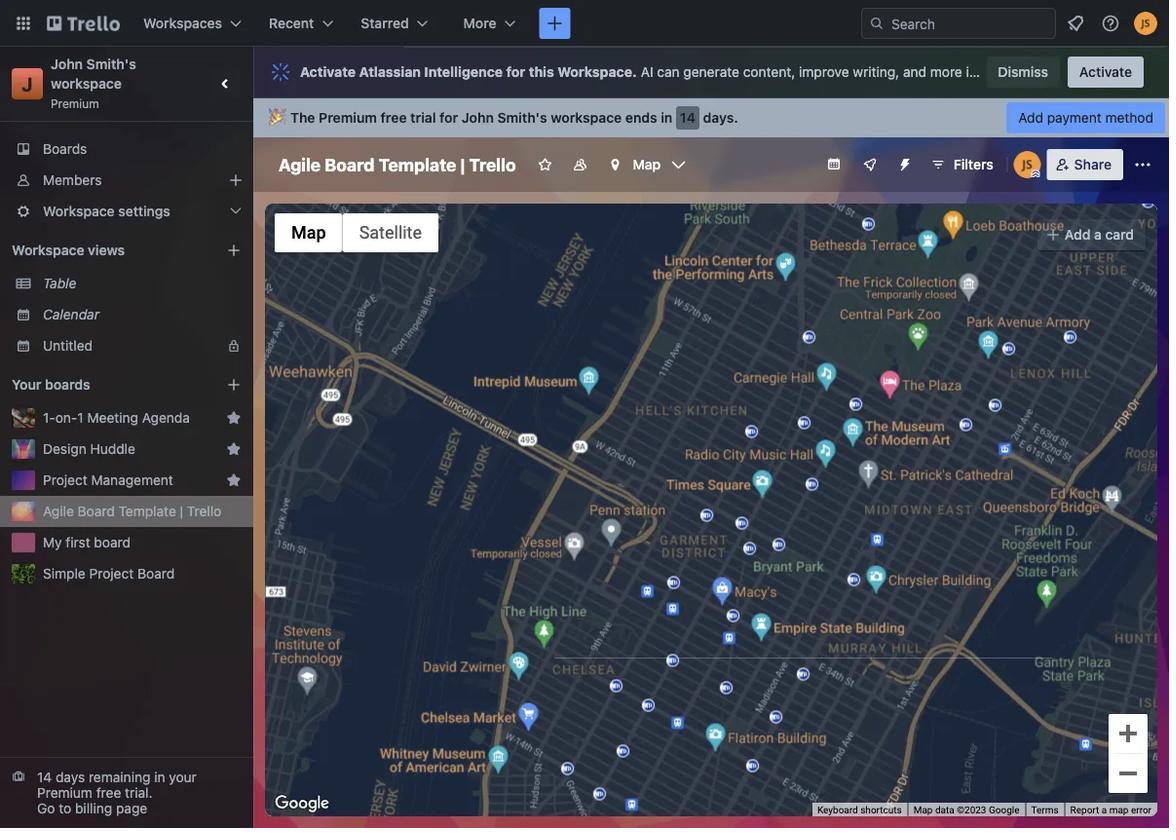 Task type: describe. For each thing, give the bounding box(es) containing it.
activate for activate atlassian intelligence for this workspace.
[[300, 64, 356, 80]]

your boards with 6 items element
[[12, 373, 197, 397]]

map inside button
[[633, 156, 661, 172]]

workspace for workspace views
[[12, 242, 84, 258]]

agile board template | trello link
[[43, 502, 242, 521]]

this member is an admin of this board. image
[[1032, 170, 1040, 178]]

calendar link
[[43, 305, 242, 324]]

🎉
[[269, 110, 283, 126]]

days
[[56, 769, 85, 785]]

premium inside john smith's workspace premium
[[51, 96, 99, 110]]

workspaces
[[143, 15, 222, 31]]

1 horizontal spatial 14
[[680, 110, 696, 126]]

add payment method
[[1018, 110, 1154, 126]]

template inside board name text field
[[379, 154, 456, 175]]

1
[[77, 410, 84, 426]]

ai can generate content, improve writing, and more in card descriptions and commen
[[641, 64, 1169, 80]]

1 horizontal spatial card
[[1105, 227, 1134, 243]]

your
[[12, 377, 41, 393]]

google
[[989, 804, 1020, 816]]

to
[[59, 800, 71, 817]]

activate atlassian intelligence for this workspace.
[[300, 64, 637, 80]]

keyboard shortcuts button
[[817, 803, 902, 817]]

meeting
[[87, 410, 138, 426]]

boards link
[[0, 133, 253, 165]]

map
[[1109, 804, 1129, 816]]

agile board template | trello inside board name text field
[[279, 154, 516, 175]]

intelligence
[[424, 64, 503, 80]]

create board or workspace image
[[545, 14, 565, 33]]

banner containing 🎉
[[253, 98, 1169, 137]]

report a map error
[[1070, 804, 1152, 816]]

terms link
[[1031, 804, 1059, 816]]

the
[[290, 110, 315, 126]]

more
[[930, 64, 962, 80]]

boards
[[43, 141, 87, 157]]

views
[[88, 242, 125, 258]]

14 days remaining in your premium free trial. go to billing page
[[37, 769, 197, 817]]

recent button
[[257, 8, 345, 39]]

share
[[1074, 156, 1112, 172]]

atlassian intelligence logo image
[[269, 60, 292, 84]]

days.
[[703, 110, 738, 126]]

simple project board link
[[43, 564, 242, 584]]

writing,
[[853, 64, 900, 80]]

design huddle
[[43, 441, 135, 457]]

data
[[935, 804, 955, 816]]

your
[[169, 769, 197, 785]]

ends
[[625, 110, 657, 126]]

my
[[43, 534, 62, 551]]

board inside board name text field
[[325, 154, 375, 175]]

add payment method link
[[1007, 102, 1165, 133]]

a for report
[[1102, 804, 1107, 816]]

activate for activate
[[1080, 64, 1132, 80]]

workspace views
[[12, 242, 125, 258]]

0 horizontal spatial trello
[[187, 503, 221, 519]]

workspace for workspace settings
[[43, 203, 115, 219]]

atlassian
[[359, 64, 421, 80]]

map data ©2023 google
[[914, 804, 1020, 816]]

board inside agile board template | trello link
[[78, 503, 115, 519]]

first
[[66, 534, 90, 551]]

satellite button
[[343, 213, 438, 252]]

add a card
[[1065, 227, 1134, 243]]

agile inside board name text field
[[279, 154, 321, 175]]

my first board link
[[43, 533, 242, 552]]

john smith (johnsmith38824343) image
[[1014, 151, 1041, 178]]

trial
[[410, 110, 436, 126]]

more button
[[452, 8, 528, 39]]

board
[[94, 534, 131, 551]]

0 horizontal spatial agile
[[43, 503, 74, 519]]

my first board
[[43, 534, 131, 551]]

members link
[[0, 165, 253, 196]]

Search field
[[861, 8, 1056, 39]]

keyboard shortcuts
[[817, 804, 902, 816]]

automation image
[[889, 149, 917, 176]]

ai
[[641, 64, 653, 80]]

starred button
[[349, 8, 440, 39]]

table
[[43, 275, 76, 291]]

can
[[657, 64, 680, 80]]

menu bar containing map
[[275, 213, 438, 252]]

map button
[[275, 213, 343, 252]]

john smith's workspace link
[[51, 56, 140, 92]]

design huddle button
[[43, 439, 218, 459]]

management
[[91, 472, 173, 488]]

switch to… image
[[14, 14, 33, 33]]

0 horizontal spatial |
[[180, 503, 183, 519]]

j link
[[12, 68, 43, 99]]

improve
[[799, 64, 849, 80]]

1-
[[43, 410, 55, 426]]

premium inside 14 days remaining in your premium free trial. go to billing page
[[37, 785, 93, 801]]

report
[[1070, 804, 1099, 816]]

workspace navigation collapse icon image
[[212, 70, 240, 97]]

remaining
[[89, 769, 150, 785]]

in inside 14 days remaining in your premium free trial. go to billing page
[[154, 769, 165, 785]]

billing
[[75, 800, 112, 817]]

boards
[[45, 377, 90, 393]]

recent
[[269, 15, 314, 31]]

smith's inside john smith's workspace premium
[[86, 56, 136, 72]]

0 notifications image
[[1064, 12, 1087, 35]]

create a view image
[[226, 243, 242, 258]]

satellite
[[359, 223, 422, 243]]

project management button
[[43, 471, 218, 490]]

| inside board name text field
[[460, 154, 465, 175]]

dismiss
[[998, 64, 1048, 80]]

board inside the simple project board link
[[137, 566, 175, 582]]

huddle
[[90, 441, 135, 457]]

confetti image
[[269, 110, 283, 126]]

a for add
[[1094, 227, 1102, 243]]

more
[[463, 15, 496, 31]]

workspace inside john smith's workspace premium
[[51, 76, 122, 92]]

starred icon image for project management
[[226, 473, 242, 488]]

untitled link
[[43, 336, 214, 356]]

14 inside 14 days remaining in your premium free trial. go to billing page
[[37, 769, 52, 785]]

map for map popup button
[[291, 223, 326, 243]]

keyboard
[[817, 804, 858, 816]]

0 horizontal spatial agile board template | trello
[[43, 503, 221, 519]]

1 vertical spatial workspace
[[551, 110, 622, 126]]



Task type: locate. For each thing, give the bounding box(es) containing it.
1 horizontal spatial free
[[381, 110, 407, 126]]

1 vertical spatial |
[[180, 503, 183, 519]]

smith's down this
[[497, 110, 547, 126]]

1 vertical spatial trello
[[187, 503, 221, 519]]

workspace settings
[[43, 203, 170, 219]]

google image
[[270, 791, 334, 817]]

simple
[[43, 566, 85, 582]]

john down back to home image
[[51, 56, 83, 72]]

1 horizontal spatial project
[[89, 566, 134, 582]]

a left map
[[1102, 804, 1107, 816]]

trello inside board name text field
[[469, 154, 516, 175]]

1 vertical spatial card
[[1105, 227, 1134, 243]]

activate right atlassian intelligence logo
[[300, 64, 356, 80]]

primary element
[[0, 0, 1169, 47]]

board up my first board
[[78, 503, 115, 519]]

1 vertical spatial board
[[78, 503, 115, 519]]

0 vertical spatial map
[[633, 156, 661, 172]]

0 horizontal spatial and
[[903, 64, 927, 80]]

0 vertical spatial john
[[51, 56, 83, 72]]

back to home image
[[47, 8, 120, 39]]

2 vertical spatial in
[[154, 769, 165, 785]]

members
[[43, 172, 102, 188]]

payment
[[1047, 110, 1102, 126]]

smith's
[[86, 56, 136, 72], [497, 110, 547, 126]]

descriptions
[[1013, 64, 1090, 80]]

14
[[680, 110, 696, 126], [37, 769, 52, 785]]

1 activate from the left
[[300, 64, 356, 80]]

©2023
[[957, 804, 987, 816]]

content,
[[743, 64, 795, 80]]

1 vertical spatial free
[[96, 785, 121, 801]]

card
[[981, 64, 1009, 80], [1105, 227, 1134, 243]]

|
[[460, 154, 465, 175], [180, 503, 183, 519]]

0 vertical spatial agile board template | trello
[[279, 154, 516, 175]]

agenda
[[142, 410, 190, 426]]

your boards
[[12, 377, 90, 393]]

show menu image
[[1133, 155, 1153, 174]]

| up my first board 'link'
[[180, 503, 183, 519]]

john inside john smith's workspace premium
[[51, 56, 83, 72]]

agile
[[279, 154, 321, 175], [43, 503, 74, 519]]

1 vertical spatial map
[[291, 223, 326, 243]]

power ups image
[[862, 157, 878, 172]]

settings
[[118, 203, 170, 219]]

template
[[379, 154, 456, 175], [118, 503, 176, 519]]

workspace.
[[558, 64, 637, 80]]

activate down the open information menu icon in the right of the page
[[1080, 64, 1132, 80]]

card right more
[[981, 64, 1009, 80]]

0 vertical spatial starred icon image
[[226, 410, 242, 426]]

0 vertical spatial workspace
[[51, 76, 122, 92]]

🎉 the premium free trial for john smith's workspace ends in 14 days.
[[269, 110, 738, 126]]

add right sm icon
[[1065, 227, 1091, 243]]

starred icon image
[[226, 410, 242, 426], [226, 441, 242, 457], [226, 473, 242, 488]]

calendar power-up image
[[826, 156, 842, 171]]

calendar
[[43, 306, 99, 323]]

trello down 🎉 the premium free trial for john smith's workspace ends in 14 days.
[[469, 154, 516, 175]]

0 vertical spatial for
[[506, 64, 526, 80]]

0 vertical spatial |
[[460, 154, 465, 175]]

2 horizontal spatial map
[[914, 804, 933, 816]]

0 vertical spatial a
[[1094, 227, 1102, 243]]

john
[[51, 56, 83, 72], [462, 110, 494, 126]]

in right ends
[[661, 110, 673, 126]]

add a card link
[[1038, 219, 1146, 250]]

0 vertical spatial free
[[381, 110, 407, 126]]

shortcuts
[[861, 804, 902, 816]]

commen
[[1121, 64, 1169, 80]]

| down 🎉 the premium free trial for john smith's workspace ends in 14 days.
[[460, 154, 465, 175]]

1 horizontal spatial agile
[[279, 154, 321, 175]]

project down design
[[43, 472, 87, 488]]

0 vertical spatial add
[[1018, 110, 1044, 126]]

and left more
[[903, 64, 927, 80]]

1 and from the left
[[903, 64, 927, 80]]

activate
[[300, 64, 356, 80], [1080, 64, 1132, 80]]

go to billing page link
[[37, 800, 147, 817]]

john down activate atlassian intelligence for this workspace.
[[462, 110, 494, 126]]

2 vertical spatial board
[[137, 566, 175, 582]]

add for add a card
[[1065, 227, 1091, 243]]

this
[[529, 64, 554, 80]]

1 vertical spatial add
[[1065, 227, 1091, 243]]

workspace inside popup button
[[43, 203, 115, 219]]

2 horizontal spatial board
[[325, 154, 375, 175]]

2 starred icon image from the top
[[226, 441, 242, 457]]

star or unstar board image
[[538, 157, 553, 172]]

in
[[966, 64, 977, 80], [661, 110, 673, 126], [154, 769, 165, 785]]

starred icon image for design huddle
[[226, 441, 242, 457]]

a
[[1094, 227, 1102, 243], [1102, 804, 1107, 816]]

free inside 14 days remaining in your premium free trial. go to billing page
[[96, 785, 121, 801]]

board down my first board 'link'
[[137, 566, 175, 582]]

template up my first board 'link'
[[118, 503, 176, 519]]

for
[[506, 64, 526, 80], [440, 110, 458, 126]]

1 starred icon image from the top
[[226, 410, 242, 426]]

for left this
[[506, 64, 526, 80]]

2 vertical spatial starred icon image
[[226, 473, 242, 488]]

1 horizontal spatial smith's
[[497, 110, 547, 126]]

1 horizontal spatial in
[[661, 110, 673, 126]]

0 horizontal spatial free
[[96, 785, 121, 801]]

trello
[[469, 154, 516, 175], [187, 503, 221, 519]]

workspace down members
[[43, 203, 115, 219]]

0 vertical spatial in
[[966, 64, 977, 80]]

agile board template | trello
[[279, 154, 516, 175], [43, 503, 221, 519]]

14 left the days.
[[680, 110, 696, 126]]

1 horizontal spatial agile board template | trello
[[279, 154, 516, 175]]

open information menu image
[[1101, 14, 1121, 33]]

john smith's workspace premium
[[51, 56, 140, 110]]

0 vertical spatial agile
[[279, 154, 321, 175]]

report a map error link
[[1070, 804, 1152, 816]]

map button
[[600, 149, 694, 180]]

workspace right j link
[[51, 76, 122, 92]]

in right more
[[966, 64, 977, 80]]

for right trial in the top left of the page
[[440, 110, 458, 126]]

sm image
[[1043, 225, 1063, 245]]

add board image
[[226, 377, 242, 393]]

smith's down back to home image
[[86, 56, 136, 72]]

map inside popup button
[[291, 223, 326, 243]]

1 horizontal spatial template
[[379, 154, 456, 175]]

starred
[[361, 15, 409, 31]]

trello up my first board 'link'
[[187, 503, 221, 519]]

1 vertical spatial workspace
[[12, 242, 84, 258]]

generate
[[683, 64, 740, 80]]

terms
[[1031, 804, 1059, 816]]

14 left days
[[37, 769, 52, 785]]

and
[[903, 64, 927, 80], [1094, 64, 1117, 80]]

1 vertical spatial smith's
[[497, 110, 547, 126]]

0 vertical spatial smith's
[[86, 56, 136, 72]]

Board name text field
[[269, 149, 526, 180]]

workspace settings button
[[0, 196, 253, 227]]

1 vertical spatial agile board template | trello
[[43, 503, 221, 519]]

free
[[381, 110, 407, 126], [96, 785, 121, 801]]

2 activate from the left
[[1080, 64, 1132, 80]]

0 horizontal spatial add
[[1018, 110, 1044, 126]]

0 horizontal spatial board
[[78, 503, 115, 519]]

method
[[1105, 110, 1154, 126]]

project inside button
[[43, 472, 87, 488]]

1 vertical spatial starred icon image
[[226, 441, 242, 457]]

premium
[[51, 96, 99, 110], [319, 110, 377, 126], [37, 785, 93, 801]]

0 horizontal spatial in
[[154, 769, 165, 785]]

1 vertical spatial a
[[1102, 804, 1107, 816]]

1 vertical spatial john
[[462, 110, 494, 126]]

1 vertical spatial template
[[118, 503, 176, 519]]

0 vertical spatial 14
[[680, 110, 696, 126]]

board up satellite
[[325, 154, 375, 175]]

add left the payment
[[1018, 110, 1044, 126]]

j
[[22, 72, 33, 95]]

1 vertical spatial 14
[[37, 769, 52, 785]]

1 horizontal spatial trello
[[469, 154, 516, 175]]

workspace visible image
[[573, 157, 588, 172]]

0 horizontal spatial john
[[51, 56, 83, 72]]

1 horizontal spatial board
[[137, 566, 175, 582]]

1 vertical spatial project
[[89, 566, 134, 582]]

share button
[[1047, 149, 1123, 180]]

0 vertical spatial project
[[43, 472, 87, 488]]

john smith (johnsmith38824343) image
[[1134, 12, 1158, 35]]

map right create a view image
[[291, 223, 326, 243]]

untitled
[[43, 338, 93, 354]]

0 horizontal spatial for
[[440, 110, 458, 126]]

2 horizontal spatial in
[[966, 64, 977, 80]]

1-on-1 meeting agenda button
[[43, 408, 218, 428]]

agile board template | trello down project management button
[[43, 503, 221, 519]]

0 vertical spatial board
[[325, 154, 375, 175]]

1 vertical spatial agile
[[43, 503, 74, 519]]

agile board template | trello down trial in the top left of the page
[[279, 154, 516, 175]]

0 vertical spatial card
[[981, 64, 1009, 80]]

1 horizontal spatial and
[[1094, 64, 1117, 80]]

board
[[325, 154, 375, 175], [78, 503, 115, 519], [137, 566, 175, 582]]

template inside agile board template | trello link
[[118, 503, 176, 519]]

0 horizontal spatial smith's
[[86, 56, 136, 72]]

search image
[[869, 16, 885, 31]]

2 and from the left
[[1094, 64, 1117, 80]]

2 vertical spatial map
[[914, 804, 933, 816]]

1 horizontal spatial activate
[[1080, 64, 1132, 80]]

dismiss button
[[986, 57, 1060, 88]]

workspace down workspace.
[[551, 110, 622, 126]]

map for map data ©2023 google
[[914, 804, 933, 816]]

add for add payment method
[[1018, 110, 1044, 126]]

project management
[[43, 472, 173, 488]]

banner
[[253, 98, 1169, 137]]

0 horizontal spatial activate
[[300, 64, 356, 80]]

0 vertical spatial template
[[379, 154, 456, 175]]

map down ends
[[633, 156, 661, 172]]

table link
[[43, 274, 242, 293]]

template down trial in the top left of the page
[[379, 154, 456, 175]]

in left 'your'
[[154, 769, 165, 785]]

workspaces button
[[132, 8, 253, 39]]

3 starred icon image from the top
[[226, 473, 242, 488]]

go
[[37, 800, 55, 817]]

design
[[43, 441, 86, 457]]

1 horizontal spatial add
[[1065, 227, 1091, 243]]

0 vertical spatial trello
[[469, 154, 516, 175]]

menu bar
[[275, 213, 438, 252]]

0 vertical spatial workspace
[[43, 203, 115, 219]]

workspace up table
[[12, 242, 84, 258]]

1 horizontal spatial john
[[462, 110, 494, 126]]

1 horizontal spatial workspace
[[551, 110, 622, 126]]

agile up my
[[43, 503, 74, 519]]

trial.
[[125, 785, 153, 801]]

0 horizontal spatial 14
[[37, 769, 52, 785]]

starred icon image for 1-on-1 meeting agenda
[[226, 410, 242, 426]]

0 horizontal spatial template
[[118, 503, 176, 519]]

0 horizontal spatial workspace
[[51, 76, 122, 92]]

0 horizontal spatial map
[[291, 223, 326, 243]]

1 horizontal spatial |
[[460, 154, 465, 175]]

simple project board
[[43, 566, 175, 582]]

map region
[[56, 159, 1169, 828]]

map left data
[[914, 804, 933, 816]]

and left the commen
[[1094, 64, 1117, 80]]

1-on-1 meeting agenda
[[43, 410, 190, 426]]

error
[[1131, 804, 1152, 816]]

filters
[[954, 156, 994, 172]]

1 horizontal spatial map
[[633, 156, 661, 172]]

activate link
[[1068, 57, 1144, 88]]

1 vertical spatial for
[[440, 110, 458, 126]]

agile down the on the top left
[[279, 154, 321, 175]]

a right sm icon
[[1094, 227, 1102, 243]]

0 horizontal spatial project
[[43, 472, 87, 488]]

project down board
[[89, 566, 134, 582]]

1 vertical spatial in
[[661, 110, 673, 126]]

add
[[1018, 110, 1044, 126], [1065, 227, 1091, 243]]

card right sm icon
[[1105, 227, 1134, 243]]

0 horizontal spatial card
[[981, 64, 1009, 80]]

workspace
[[43, 203, 115, 219], [12, 242, 84, 258]]

1 horizontal spatial for
[[506, 64, 526, 80]]



Task type: vqa. For each thing, say whether or not it's contained in the screenshot.
3rd Starred Icon from the top of the page
yes



